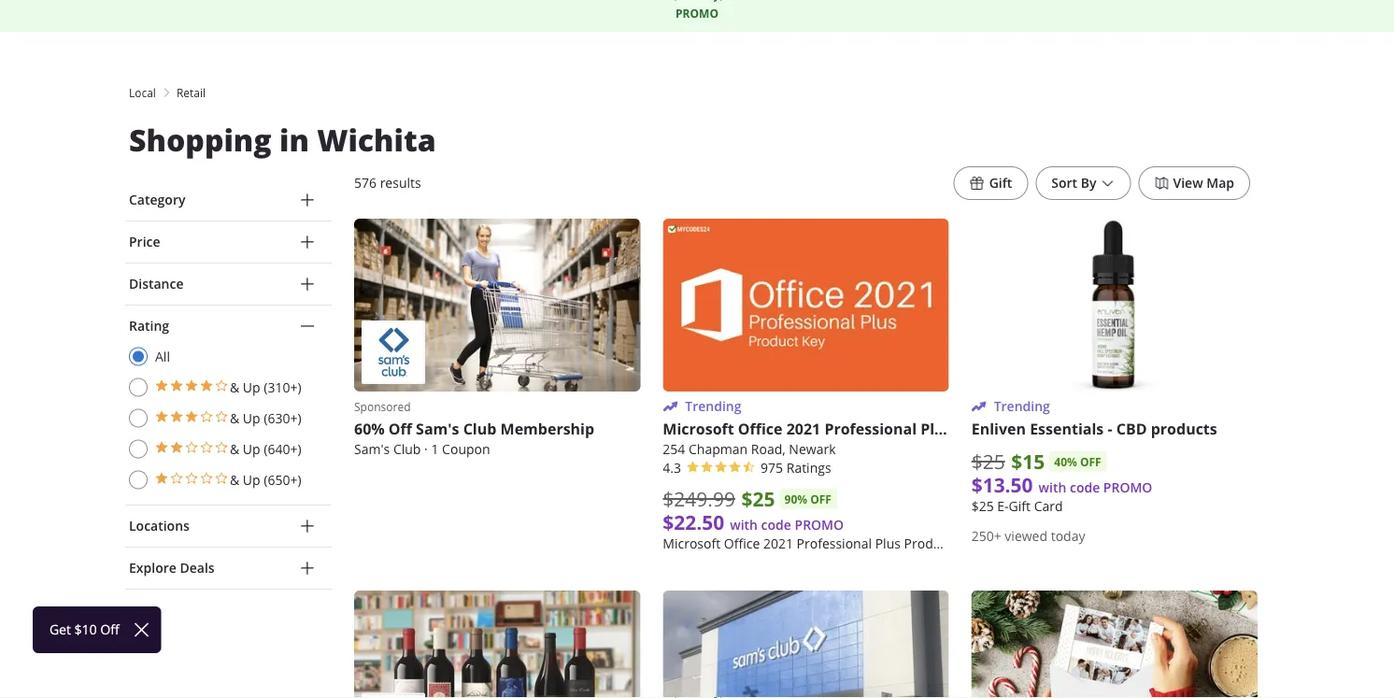 Task type: locate. For each thing, give the bounding box(es) containing it.
1 vertical spatial club
[[393, 441, 421, 458]]

microsoft
[[663, 419, 734, 440], [663, 535, 721, 553]]

card
[[1035, 498, 1063, 515]]

price
[[129, 233, 160, 251]]

sam's
[[416, 419, 459, 440], [354, 441, 390, 458]]

0 horizontal spatial trending
[[686, 398, 742, 415]]

up
[[243, 379, 260, 396], [243, 409, 260, 427], [243, 440, 260, 458], [243, 471, 260, 488]]

4 stars & up element
[[129, 378, 302, 397]]

$25 $15 40% off $13.50 with code promo $25 e-gift card
[[972, 448, 1153, 515]]

1 horizontal spatial code
[[1070, 479, 1100, 497]]

with up card
[[1039, 479, 1067, 497]]

1 vertical spatial gift
[[1009, 498, 1031, 515]]

code for $15
[[1070, 479, 1100, 497]]

254
[[663, 441, 686, 458]]

1 trending from the left
[[686, 398, 742, 415]]

price button
[[125, 222, 332, 263]]

2 up from the top
[[243, 409, 260, 427]]

gift button
[[954, 166, 1029, 200]]

$25
[[972, 448, 1006, 475], [742, 485, 775, 512], [972, 498, 994, 515]]

office down $249.99
[[724, 535, 760, 553]]

microsoft down $249.99
[[663, 535, 721, 553]]

0 vertical spatial microsoft
[[663, 419, 734, 440]]

2 trending from the left
[[994, 398, 1051, 415]]

trending up "enliven"
[[994, 398, 1051, 415]]

1 vertical spatial 2021
[[764, 535, 794, 553]]

retail
[[177, 85, 206, 100]]

off right 40%
[[1081, 454, 1102, 470]]

3 & from the top
[[230, 440, 240, 458]]

(310+)
[[264, 379, 302, 396]]

0 horizontal spatial code
[[762, 517, 792, 534]]

sponsored
[[354, 399, 411, 414]]

4 & from the top
[[230, 471, 240, 488]]

off inside $25 $15 40% off $13.50 with code promo $25 e-gift card
[[1081, 454, 1102, 470]]

1 vertical spatial office
[[724, 535, 760, 553]]

2 & from the top
[[230, 409, 240, 427]]

view
[[1174, 174, 1204, 192]]

gift left sort
[[990, 174, 1013, 192]]

explore deals button
[[125, 548, 332, 589]]

up left (640+)
[[243, 440, 260, 458]]

1 vertical spatial -
[[981, 535, 985, 553]]

1 vertical spatial with
[[730, 517, 758, 534]]

locations
[[129, 517, 190, 535]]

professional
[[825, 419, 917, 440], [797, 535, 872, 553]]

0 vertical spatial office
[[738, 419, 783, 440]]

code down 40%
[[1070, 479, 1100, 497]]

1 vertical spatial code
[[762, 517, 792, 534]]

&
[[230, 379, 240, 396], [230, 409, 240, 427], [230, 440, 240, 458], [230, 471, 240, 488]]

shopping
[[129, 120, 272, 160]]

& down 2 stars & up element
[[230, 471, 240, 488]]

2021 up newark
[[787, 419, 821, 440]]

1 vertical spatial microsoft
[[663, 535, 721, 553]]

rating list
[[129, 347, 332, 490]]

1 vertical spatial plus
[[876, 535, 901, 553]]

1 vertical spatial sam's
[[354, 441, 390, 458]]

club
[[463, 419, 497, 440], [393, 441, 421, 458]]

results
[[380, 174, 421, 192]]

code
[[1070, 479, 1100, 497], [762, 517, 792, 534]]

1 microsoft from the top
[[663, 419, 734, 440]]

2021
[[787, 419, 821, 440], [764, 535, 794, 553]]

professional up newark
[[825, 419, 917, 440]]

with
[[1039, 479, 1067, 497], [730, 517, 758, 534]]

off
[[1081, 454, 1102, 470], [811, 491, 832, 507]]

promo inside $249.99 $25 90% off $22.50 with code promo microsoft office 2021 professional plus product key - lifetime for windows 1pc
[[795, 517, 844, 534]]

in
[[280, 120, 309, 160]]

plus
[[921, 419, 952, 440], [876, 535, 901, 553]]

$249.99 $25 90% off $22.50 with code promo microsoft office 2021 professional plus product key - lifetime for windows 1pc
[[663, 485, 1145, 553]]

off right 90%
[[811, 491, 832, 507]]

off inside $249.99 $25 90% off $22.50 with code promo microsoft office 2021 professional plus product key - lifetime for windows 1pc
[[811, 491, 832, 507]]

& for & up (640+)
[[230, 440, 240, 458]]

2 microsoft from the top
[[663, 535, 721, 553]]

1 & from the top
[[230, 379, 240, 396]]

sort by
[[1052, 174, 1097, 192]]

1 vertical spatial professional
[[797, 535, 872, 553]]

office
[[738, 419, 783, 440], [724, 535, 760, 553]]

0 vertical spatial -
[[1108, 419, 1113, 440]]

$25 down '975' on the right of the page
[[742, 485, 775, 512]]

distance
[[129, 275, 184, 293]]

576
[[354, 174, 377, 192]]

0 vertical spatial club
[[463, 419, 497, 440]]

2021 inside $249.99 $25 90% off $22.50 with code promo microsoft office 2021 professional plus product key - lifetime for windows 1pc
[[764, 535, 794, 553]]

microsoft inside microsoft office 2021 professional plus 254 chapman road, newark
[[663, 419, 734, 440]]

1 horizontal spatial -
[[1108, 419, 1113, 440]]

up left the (630+)
[[243, 409, 260, 427]]

today
[[1051, 528, 1086, 545]]

1 vertical spatial off
[[811, 491, 832, 507]]

lifetime
[[989, 535, 1038, 553]]

trending for enliven essentials - cbd products
[[994, 398, 1051, 415]]

4 up from the top
[[243, 471, 260, 488]]

sam's down 60% at left
[[354, 441, 390, 458]]

up left "(310+)"
[[243, 379, 260, 396]]

1 horizontal spatial trending
[[994, 398, 1051, 415]]

& up 3 stars & up element
[[230, 379, 240, 396]]

promo up breadcrumbs element
[[676, 6, 719, 22]]

code down 90%
[[762, 517, 792, 534]]

(640+)
[[264, 440, 302, 458]]

1 horizontal spatial club
[[463, 419, 497, 440]]

sam's up 1
[[416, 419, 459, 440]]

membership
[[501, 419, 595, 440]]

0 vertical spatial off
[[1081, 454, 1102, 470]]

0 horizontal spatial with
[[730, 517, 758, 534]]

$25 inside $249.99 $25 90% off $22.50 with code promo microsoft office 2021 professional plus product key - lifetime for windows 1pc
[[742, 485, 775, 512]]

trending
[[686, 398, 742, 415], [994, 398, 1051, 415]]

0 vertical spatial professional
[[825, 419, 917, 440]]

1 horizontal spatial promo
[[795, 517, 844, 534]]

4.3
[[663, 460, 682, 477]]

40%
[[1055, 454, 1078, 470]]

(630+)
[[264, 409, 302, 427]]

plus left product
[[876, 535, 901, 553]]

0 horizontal spatial sam's
[[354, 441, 390, 458]]

& down 3 stars & up element
[[230, 440, 240, 458]]

2 horizontal spatial promo
[[1104, 479, 1153, 497]]

1 star & up element
[[129, 470, 302, 490]]

with for $15
[[1039, 479, 1067, 497]]

gift inside $25 $15 40% off $13.50 with code promo $25 e-gift card
[[1009, 498, 1031, 515]]

code inside $249.99 $25 90% off $22.50 with code promo microsoft office 2021 professional plus product key - lifetime for windows 1pc
[[762, 517, 792, 534]]

- left cbd
[[1108, 419, 1113, 440]]

up left (650+)
[[243, 471, 260, 488]]

club up coupon
[[463, 419, 497, 440]]

promo down 90%
[[795, 517, 844, 534]]

off
[[389, 419, 412, 440]]

explore
[[129, 559, 176, 577]]

$13.50
[[972, 472, 1034, 499]]

code inside $25 $15 40% off $13.50 with code promo $25 e-gift card
[[1070, 479, 1100, 497]]

1 up from the top
[[243, 379, 260, 396]]

chapman
[[689, 441, 748, 458]]

0 vertical spatial promo
[[676, 6, 719, 22]]

1 horizontal spatial with
[[1039, 479, 1067, 497]]

250+
[[972, 528, 1002, 545]]

3 stars & up element
[[129, 409, 302, 428]]

(650+)
[[264, 471, 302, 488]]

promo for $25
[[795, 517, 844, 534]]

club left ·
[[393, 441, 421, 458]]

road,
[[751, 441, 786, 458]]

0 vertical spatial gift
[[990, 174, 1013, 192]]

with inside $25 $15 40% off $13.50 with code promo $25 e-gift card
[[1039, 479, 1067, 497]]

gift left card
[[1009, 498, 1031, 515]]

with inside $249.99 $25 90% off $22.50 with code promo microsoft office 2021 professional plus product key - lifetime for windows 1pc
[[730, 517, 758, 534]]

up for (630+)
[[243, 409, 260, 427]]

0 vertical spatial plus
[[921, 419, 952, 440]]

& up (640+)
[[230, 440, 302, 458]]

with right $22.50
[[730, 517, 758, 534]]

promo
[[676, 6, 719, 22], [1104, 479, 1153, 497], [795, 517, 844, 534]]

professional down 90%
[[797, 535, 872, 553]]

office up road,
[[738, 419, 783, 440]]

plus left "enliven"
[[921, 419, 952, 440]]

0 horizontal spatial -
[[981, 535, 985, 553]]

0 vertical spatial code
[[1070, 479, 1100, 497]]

gift
[[990, 174, 1013, 192], [1009, 498, 1031, 515]]

0 vertical spatial with
[[1039, 479, 1067, 497]]

1 horizontal spatial sam's
[[416, 419, 459, 440]]

0 vertical spatial 2021
[[787, 419, 821, 440]]

$25 left e-
[[972, 498, 994, 515]]

trending up chapman
[[686, 398, 742, 415]]

microsoft up chapman
[[663, 419, 734, 440]]

promo up 1pc at the right of the page
[[1104, 479, 1153, 497]]

& for & up (310+)
[[230, 379, 240, 396]]

1 horizontal spatial off
[[1081, 454, 1102, 470]]

-
[[1108, 419, 1113, 440], [981, 535, 985, 553]]

essentials
[[1030, 419, 1104, 440]]

0 horizontal spatial club
[[393, 441, 421, 458]]

2021 down 90%
[[764, 535, 794, 553]]

promo inside $25 $15 40% off $13.50 with code promo $25 e-gift card
[[1104, 479, 1153, 497]]

1 horizontal spatial plus
[[921, 419, 952, 440]]

& down 4 stars & up element
[[230, 409, 240, 427]]

2 vertical spatial promo
[[795, 517, 844, 534]]

view map
[[1174, 174, 1235, 192]]

- right key
[[981, 535, 985, 553]]

0 horizontal spatial off
[[811, 491, 832, 507]]

3 up from the top
[[243, 440, 260, 458]]

products
[[1151, 419, 1218, 440]]

product
[[904, 535, 952, 553]]

2 stars & up element
[[129, 439, 302, 459]]

0 horizontal spatial plus
[[876, 535, 901, 553]]

local link
[[129, 84, 156, 101]]

1 vertical spatial promo
[[1104, 479, 1153, 497]]

wichita
[[317, 120, 436, 160]]



Task type: vqa. For each thing, say whether or not it's contained in the screenshot.
the Holiday within the Vine Oh! Holiday Box + FREE Charcuterie Board Set (74%...
no



Task type: describe. For each thing, give the bounding box(es) containing it.
locations button
[[125, 506, 332, 547]]

office inside microsoft office 2021 professional plus 254 chapman road, newark
[[738, 419, 783, 440]]

& for & up (650+)
[[230, 471, 240, 488]]

$25 down "enliven"
[[972, 448, 1006, 475]]

975 ratings
[[761, 460, 832, 477]]

enliven essentials - cbd products
[[972, 419, 1218, 440]]

& up (310+)
[[230, 379, 302, 396]]

1
[[431, 441, 439, 458]]

sponsored 60% off sam's club membership sam's club    ·    1 coupon
[[354, 399, 595, 458]]

viewed
[[1005, 528, 1048, 545]]

off for $15
[[1081, 454, 1102, 470]]

- inside $249.99 $25 90% off $22.50 with code promo microsoft office 2021 professional plus product key - lifetime for windows 1pc
[[981, 535, 985, 553]]

local
[[129, 85, 156, 100]]

breadcrumbs element
[[125, 84, 1269, 101]]

sort by button
[[1036, 166, 1132, 200]]

rating
[[129, 317, 169, 335]]

plus inside $249.99 $25 90% off $22.50 with code promo microsoft office 2021 professional plus product key - lifetime for windows 1pc
[[876, 535, 901, 553]]

view map button
[[1139, 166, 1251, 200]]

promo link
[[543, 0, 852, 23]]

sort
[[1052, 174, 1078, 192]]

0 horizontal spatial promo
[[676, 6, 719, 22]]

up for (640+)
[[243, 440, 260, 458]]

shopping in wichita
[[129, 120, 436, 160]]

for
[[1042, 535, 1059, 553]]

90%
[[785, 491, 808, 507]]

0 vertical spatial sam's
[[416, 419, 459, 440]]

deals
[[180, 559, 215, 577]]

distance button
[[125, 264, 332, 305]]

e-
[[998, 498, 1009, 515]]

up for (310+)
[[243, 379, 260, 396]]

ratings
[[787, 460, 832, 477]]

all
[[155, 348, 170, 365]]

windows
[[1063, 535, 1118, 553]]

plus inside microsoft office 2021 professional plus 254 chapman road, newark
[[921, 419, 952, 440]]

cbd
[[1117, 419, 1148, 440]]

1pc
[[1122, 535, 1145, 553]]

category button
[[125, 179, 332, 221]]

coupon
[[442, 441, 490, 458]]

code for $25
[[762, 517, 792, 534]]

& up (650+)
[[230, 471, 302, 488]]

enliven
[[972, 419, 1026, 440]]

$22.50
[[663, 509, 725, 536]]

250+ viewed today
[[972, 528, 1086, 545]]

trending for microsoft office 2021 professional plus
[[686, 398, 742, 415]]

microsoft inside $249.99 $25 90% off $22.50 with code promo microsoft office 2021 professional plus product key - lifetime for windows 1pc
[[663, 535, 721, 553]]

$249.99
[[663, 486, 736, 512]]

& up (630+)
[[230, 409, 302, 427]]

up for (650+)
[[243, 471, 260, 488]]

by
[[1081, 174, 1097, 192]]

professional inside $249.99 $25 90% off $22.50 with code promo microsoft office 2021 professional plus product key - lifetime for windows 1pc
[[797, 535, 872, 553]]

975
[[761, 460, 783, 477]]

·
[[424, 441, 428, 458]]

rating button
[[125, 306, 332, 347]]

with for $25
[[730, 517, 758, 534]]

office inside $249.99 $25 90% off $22.50 with code promo microsoft office 2021 professional plus product key - lifetime for windows 1pc
[[724, 535, 760, 553]]

key
[[956, 535, 978, 553]]

576 results
[[354, 174, 421, 192]]

professional inside microsoft office 2021 professional plus 254 chapman road, newark
[[825, 419, 917, 440]]

& for & up (630+)
[[230, 409, 240, 427]]

2021 inside microsoft office 2021 professional plus 254 chapman road, newark
[[787, 419, 821, 440]]

explore deals
[[129, 559, 215, 577]]

newark
[[789, 441, 836, 458]]

map
[[1207, 174, 1235, 192]]

promo for $15
[[1104, 479, 1153, 497]]

$15
[[1012, 448, 1045, 475]]

microsoft office 2021 professional plus 254 chapman road, newark
[[663, 419, 952, 458]]

category
[[129, 191, 186, 208]]

60%
[[354, 419, 385, 440]]

off for $25
[[811, 491, 832, 507]]

all element
[[129, 347, 170, 366]]

gift inside "button"
[[990, 174, 1013, 192]]



